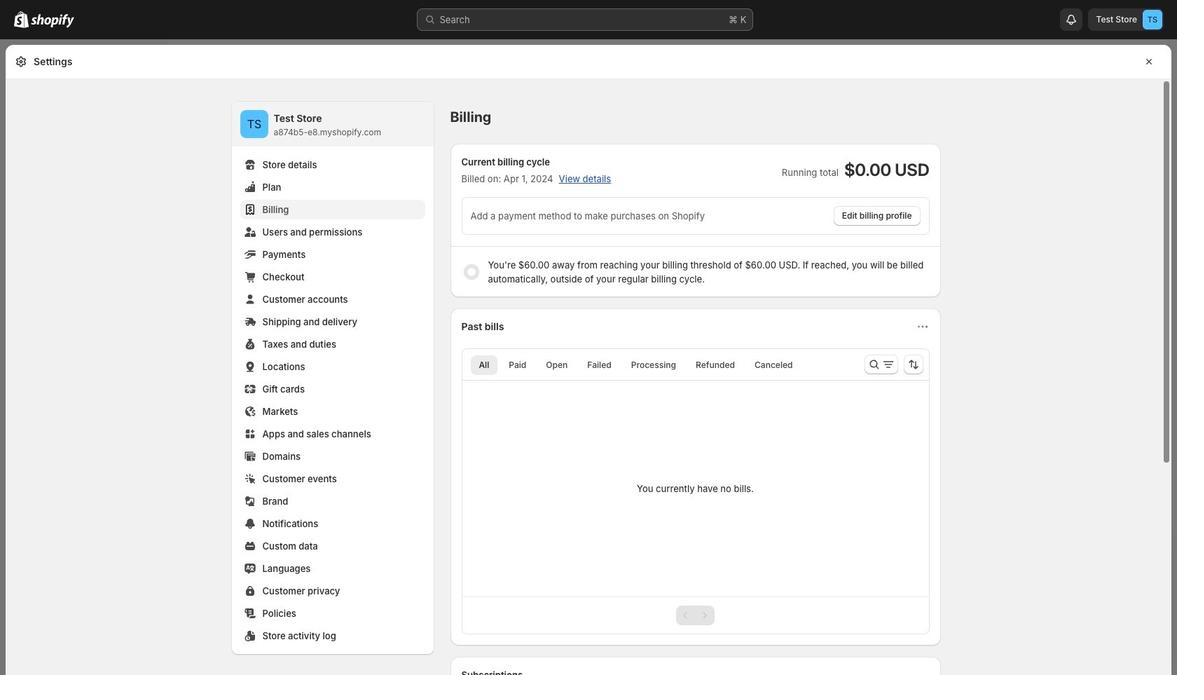 Task type: vqa. For each thing, say whether or not it's contained in the screenshot.
bottommost   text field
no



Task type: describe. For each thing, give the bounding box(es) containing it.
test store image
[[240, 110, 268, 138]]

tab list inside settings dialog
[[468, 355, 848, 375]]

settings dialog
[[6, 45, 1172, 675]]

shopify image
[[31, 14, 74, 28]]



Task type: locate. For each thing, give the bounding box(es) containing it.
shopify image
[[14, 11, 29, 28]]

shop settings menu element
[[232, 102, 434, 654]]

test store image
[[1144, 10, 1163, 29]]

tab list
[[468, 355, 848, 375]]



